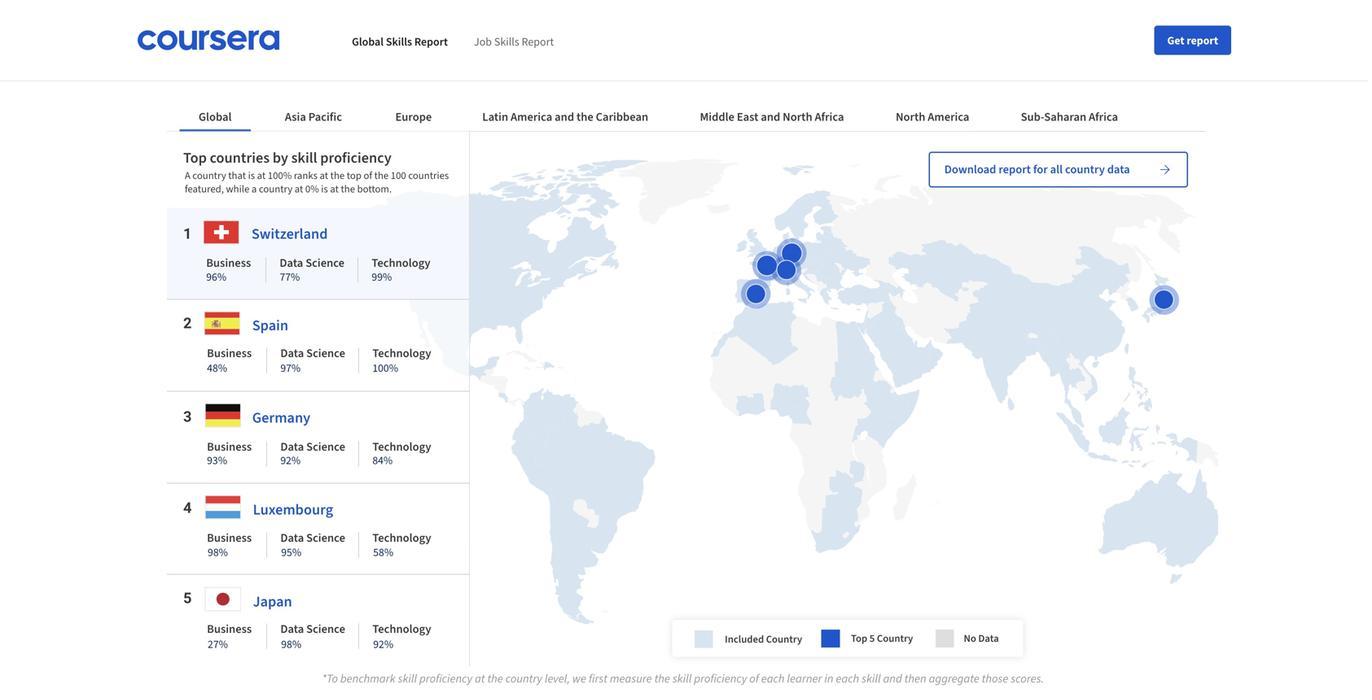 Task type: vqa. For each thing, say whether or not it's contained in the screenshot.
Skills
yes



Task type: describe. For each thing, give the bounding box(es) containing it.
job skills report link
[[474, 34, 554, 49]]

skills for global
[[386, 34, 412, 49]]

report for job skills report
[[522, 34, 554, 49]]

job skills report
[[474, 34, 554, 49]]

get report button
[[1154, 26, 1232, 55]]

job
[[474, 34, 492, 49]]

skills for job
[[494, 34, 519, 49]]

global skills report link
[[352, 34, 448, 49]]



Task type: locate. For each thing, give the bounding box(es) containing it.
skills right job
[[494, 34, 519, 49]]

skills right global
[[386, 34, 412, 49]]

get report
[[1168, 33, 1219, 48]]

1 horizontal spatial report
[[522, 34, 554, 49]]

coursera logo image
[[137, 30, 280, 51]]

report right job
[[522, 34, 554, 49]]

0 horizontal spatial report
[[415, 34, 448, 49]]

get
[[1168, 33, 1185, 48]]

skills
[[386, 34, 412, 49], [494, 34, 519, 49]]

global skills report
[[352, 34, 448, 49]]

report left job
[[415, 34, 448, 49]]

1 horizontal spatial skills
[[494, 34, 519, 49]]

1 skills from the left
[[386, 34, 412, 49]]

report
[[1187, 33, 1219, 48]]

report
[[415, 34, 448, 49], [522, 34, 554, 49]]

2 report from the left
[[522, 34, 554, 49]]

2 skills from the left
[[494, 34, 519, 49]]

global
[[352, 34, 384, 49]]

1 report from the left
[[415, 34, 448, 49]]

report for global skills report
[[415, 34, 448, 49]]

0 horizontal spatial skills
[[386, 34, 412, 49]]



